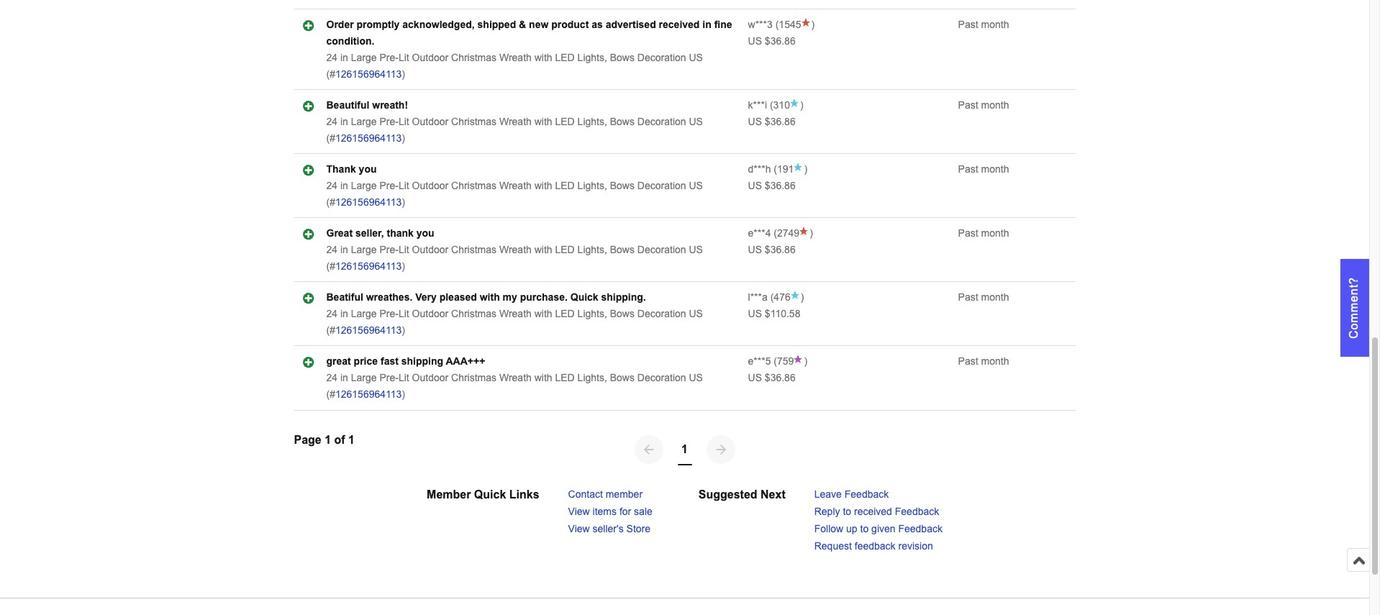 Task type: describe. For each thing, give the bounding box(es) containing it.
month for ( 476
[[981, 292, 1009, 303]]

wreath for pleased
[[499, 308, 532, 320]]

126156964113 ) for wreathes.
[[335, 325, 405, 336]]

310
[[773, 99, 790, 111]]

bows for k***i
[[610, 116, 635, 127]]

outdoor for you
[[412, 180, 448, 192]]

led for shipped
[[555, 52, 575, 63]]

thank you
[[326, 163, 377, 175]]

lit for promptly
[[399, 52, 409, 63]]

beatiful wreathes.  very pleased with my purchase.  quick shipping. element
[[326, 292, 646, 303]]

0 horizontal spatial 1
[[325, 434, 331, 446]]

feedback left by buyer. element for ( 2749
[[748, 228, 771, 239]]

1 view from the top
[[568, 506, 590, 518]]

in for thank you
[[340, 180, 348, 192]]

1 vertical spatial feedback
[[895, 506, 939, 518]]

follow up to given feedback link
[[814, 523, 943, 535]]

( 191
[[771, 163, 794, 175]]

large for seller,
[[351, 244, 377, 256]]

( for 1545
[[775, 19, 779, 30]]

advertised
[[606, 19, 656, 30]]

2 lights, from the top
[[578, 116, 607, 127]]

outdoor for seller,
[[412, 244, 448, 256]]

member
[[606, 489, 643, 500]]

&
[[519, 19, 526, 30]]

24 in large pre-lit outdoor christmas wreath with led lights, bows decoration us (# for pleased
[[326, 308, 703, 336]]

wreath for shipped
[[499, 52, 532, 63]]

1 horizontal spatial 1
[[348, 434, 355, 446]]

bows for l***a
[[610, 308, 635, 320]]

view seller's store link
[[568, 523, 651, 535]]

$36.86 for 1545
[[765, 35, 796, 47]]

) up wreath!
[[402, 68, 405, 80]]

3 led from the top
[[555, 180, 575, 192]]

suggested
[[699, 489, 757, 501]]

contact member view items for sale view seller's store
[[568, 489, 653, 535]]

contact member link
[[568, 489, 643, 500]]

pleased
[[439, 292, 477, 303]]

order promptly acknowledged, shipped & new product as advertised received in fine condition. element
[[326, 19, 732, 47]]

d***h
[[748, 163, 771, 175]]

for
[[619, 506, 631, 518]]

lights, for shipping
[[578, 372, 607, 384]]

us $36.86 for e***5
[[748, 372, 796, 384]]

126156964113 for promptly
[[335, 68, 402, 80]]

126156964113 link for price
[[335, 389, 402, 400]]

24 in large pre-lit outdoor christmas wreath with led lights, bows decoration us (# for shipping
[[326, 372, 703, 400]]

month for ( 759
[[981, 356, 1009, 367]]

beatiful
[[326, 292, 363, 303]]

191
[[777, 163, 794, 175]]

with for order promptly acknowledged, shipped & new product as advertised received in fine condition.
[[534, 52, 552, 63]]

us $36.86 for k***i
[[748, 116, 796, 127]]

126156964113 for you
[[335, 197, 402, 208]]

shipping
[[401, 356, 443, 367]]

past for ( 191
[[958, 163, 978, 175]]

( 2749
[[771, 228, 800, 239]]

received inside leave feedback reply to received feedback follow up to given feedback request feedback revision
[[854, 506, 892, 518]]

in for beatiful wreathes.  very pleased with my purchase.  quick shipping.
[[340, 308, 348, 320]]

(# for beautiful wreath!
[[326, 133, 335, 144]]

beautiful wreath!
[[326, 99, 408, 111]]

shipping.
[[601, 292, 646, 303]]

condition.
[[326, 35, 374, 47]]

comment? link
[[1341, 259, 1369, 357]]

fine
[[714, 19, 732, 30]]

past month element for 476
[[958, 292, 1009, 303]]

k***i
[[748, 99, 767, 111]]

126156964113 link for wreath!
[[335, 133, 402, 144]]

items
[[593, 506, 617, 518]]

past month for 476
[[958, 292, 1009, 303]]

decoration for d***h
[[637, 180, 686, 192]]

e***5
[[748, 356, 771, 367]]

contact
[[568, 489, 603, 500]]

pre- for promptly
[[380, 52, 399, 63]]

past month for 191
[[958, 163, 1009, 175]]

2 vertical spatial feedback
[[898, 523, 943, 535]]

1 horizontal spatial you
[[416, 228, 434, 239]]

( 1545
[[773, 19, 801, 30]]

past for ( 310
[[958, 99, 978, 111]]

( for 191
[[774, 163, 777, 175]]

leave feedback reply to received feedback follow up to given feedback request feedback revision
[[814, 489, 943, 552]]

2 led from the top
[[555, 116, 575, 127]]

christmas for shipping
[[451, 372, 497, 384]]

decoration for e***5
[[637, 372, 686, 384]]

seller,
[[355, 228, 384, 239]]

) down wreath!
[[402, 133, 405, 144]]

main content containing page 1 of 1
[[294, 0, 1369, 575]]

3 wreath from the top
[[499, 180, 532, 192]]

(# for beatiful wreathes.  very pleased with my purchase.  quick shipping.
[[326, 325, 335, 336]]

3 24 in large pre-lit outdoor christmas wreath with led lights, bows decoration us (# from the top
[[326, 180, 703, 208]]

acknowledged,
[[402, 19, 475, 30]]

beatiful wreathes.  very pleased with my purchase.  quick shipping.
[[326, 292, 646, 303]]

pre- for wreath!
[[380, 116, 399, 127]]

outdoor for wreathes.
[[412, 308, 448, 320]]

reply to received feedback link
[[814, 506, 939, 518]]

links
[[509, 489, 539, 501]]

leave feedback link
[[814, 489, 889, 500]]

0 vertical spatial feedback
[[845, 489, 889, 500]]

large for promptly
[[351, 52, 377, 63]]

past for ( 2749
[[958, 228, 978, 239]]

126156964113 ) for seller,
[[335, 261, 405, 272]]

3 lights, from the top
[[578, 180, 607, 192]]

1 button
[[669, 434, 701, 466]]

great seller, thank you
[[326, 228, 434, 239]]

past month element for 759
[[958, 356, 1009, 367]]

comment?
[[1348, 277, 1360, 339]]

wreath!
[[372, 99, 408, 111]]

) up thank at the top left of the page
[[402, 197, 405, 208]]

(# for order promptly acknowledged, shipped & new product as advertised received in fine condition.
[[326, 68, 335, 80]]

member
[[427, 489, 471, 501]]

126156964113 ) for wreath!
[[335, 133, 405, 144]]

feedback left by buyer. element for ( 191
[[748, 163, 771, 175]]

promptly
[[357, 19, 400, 30]]

large for wreath!
[[351, 116, 377, 127]]

w***3
[[748, 19, 773, 30]]

( 310
[[767, 99, 790, 111]]

my
[[503, 292, 517, 303]]

lit for seller,
[[399, 244, 409, 256]]

store
[[626, 523, 651, 535]]

with for beautiful wreath!
[[534, 116, 552, 127]]

beautiful
[[326, 99, 369, 111]]

bows for e***5
[[610, 372, 635, 384]]

decoration for l***a
[[637, 308, 686, 320]]

l***a
[[748, 292, 768, 303]]

thank you element
[[326, 163, 377, 175]]

759
[[777, 356, 794, 367]]

sale
[[634, 506, 653, 518]]

126156964113 ) for promptly
[[335, 68, 405, 80]]

126156964113 for wreathes.
[[335, 325, 402, 336]]

24 for thank you
[[326, 180, 338, 192]]

led for pleased
[[555, 308, 575, 320]]

1 vertical spatial to
[[860, 523, 869, 535]]

leave
[[814, 489, 842, 500]]

) right the 191
[[804, 163, 807, 175]]

new
[[529, 19, 549, 30]]

) down great price fast shipping aaa+++
[[402, 389, 405, 400]]

order
[[326, 19, 354, 30]]

feedback left by buyer. element for ( 310
[[748, 99, 767, 111]]

us $36.86 for w***3
[[748, 35, 796, 47]]

fast
[[381, 356, 399, 367]]

feedback left by buyer. element for ( 1545
[[748, 19, 773, 30]]

month for ( 2749
[[981, 228, 1009, 239]]

request
[[814, 541, 852, 552]]

page 1 of 1
[[294, 434, 355, 446]]

large for wreathes.
[[351, 308, 377, 320]]

$36.86 for 2749
[[765, 244, 796, 256]]

2 wreath from the top
[[499, 116, 532, 127]]



Task type: vqa. For each thing, say whether or not it's contained in the screenshot.


Task type: locate. For each thing, give the bounding box(es) containing it.
4 led from the top
[[555, 244, 575, 256]]

24 for beautiful wreath!
[[326, 116, 338, 127]]

you
[[359, 163, 377, 175], [416, 228, 434, 239]]

1 past from the top
[[958, 19, 978, 30]]

past month element for 2749
[[958, 228, 1009, 239]]

5 past month element from the top
[[958, 292, 1009, 303]]

bows for w***3
[[610, 52, 635, 63]]

5 bows from the top
[[610, 308, 635, 320]]

( right e***5
[[774, 356, 777, 367]]

476
[[774, 292, 791, 303]]

given
[[871, 523, 896, 535]]

5 126156964113 link from the top
[[335, 325, 402, 336]]

2 past from the top
[[958, 99, 978, 111]]

3 24 from the top
[[326, 180, 338, 192]]

0 horizontal spatial you
[[359, 163, 377, 175]]

great
[[326, 228, 353, 239]]

reply
[[814, 506, 840, 518]]

1 horizontal spatial quick
[[570, 292, 598, 303]]

) right 310
[[800, 99, 804, 111]]

great seller, thank you element
[[326, 228, 434, 239]]

2 horizontal spatial 1
[[681, 443, 688, 456]]

past month element
[[958, 19, 1009, 30], [958, 99, 1009, 111], [958, 163, 1009, 175], [958, 228, 1009, 239], [958, 292, 1009, 303], [958, 356, 1009, 367]]

to right up
[[860, 523, 869, 535]]

product
[[551, 19, 589, 30]]

lights, for pleased
[[578, 308, 607, 320]]

6 126156964113 ) from the top
[[335, 389, 405, 400]]

126156964113 link for you
[[335, 197, 402, 208]]

christmas for pleased
[[451, 308, 497, 320]]

past for ( 476
[[958, 292, 978, 303]]

2 126156964113 ) from the top
[[335, 133, 405, 144]]

lit down thank at the top left of the page
[[399, 244, 409, 256]]

) down thank at the top left of the page
[[402, 261, 405, 272]]

us $36.86 down ( 191 at the top right
[[748, 180, 796, 192]]

126156964113 ) up price
[[335, 325, 405, 336]]

126156964113
[[335, 68, 402, 80], [335, 133, 402, 144], [335, 197, 402, 208], [335, 261, 402, 272], [335, 325, 402, 336], [335, 389, 402, 400]]

month
[[981, 19, 1009, 30], [981, 99, 1009, 111], [981, 163, 1009, 175], [981, 228, 1009, 239], [981, 292, 1009, 303], [981, 356, 1009, 367]]

5 decoration from the top
[[637, 308, 686, 320]]

5 pre- from the top
[[380, 308, 399, 320]]

pre- for wreathes.
[[380, 308, 399, 320]]

us $36.86 down ( 759
[[748, 372, 796, 384]]

past month
[[958, 19, 1009, 30], [958, 99, 1009, 111], [958, 163, 1009, 175], [958, 228, 1009, 239], [958, 292, 1009, 303], [958, 356, 1009, 367]]

large down price
[[351, 372, 377, 384]]

to down the leave feedback link
[[843, 506, 851, 518]]

view items for sale link
[[568, 506, 653, 518]]

2 $36.86 from the top
[[765, 116, 796, 127]]

large
[[351, 52, 377, 63], [351, 116, 377, 127], [351, 180, 377, 192], [351, 244, 377, 256], [351, 308, 377, 320], [351, 372, 377, 384]]

feedback left by buyer. element left the 191
[[748, 163, 771, 175]]

past month element for 1545
[[958, 19, 1009, 30]]

with for thank you
[[534, 180, 552, 192]]

24 for great seller, thank you
[[326, 244, 338, 256]]

wreath
[[499, 52, 532, 63], [499, 116, 532, 127], [499, 180, 532, 192], [499, 244, 532, 256], [499, 308, 532, 320], [499, 372, 532, 384]]

lit down wreathes.
[[399, 308, 409, 320]]

2 large from the top
[[351, 116, 377, 127]]

126156964113 link down beautiful wreath!
[[335, 133, 402, 144]]

1 navigation
[[634, 434, 735, 466]]

4 pre- from the top
[[380, 244, 399, 256]]

as
[[592, 19, 603, 30]]

$36.86 down ( 759
[[765, 372, 796, 384]]

pre- down great seller, thank you in the top left of the page
[[380, 244, 399, 256]]

3 past month element from the top
[[958, 163, 1009, 175]]

3 $36.86 from the top
[[765, 180, 796, 192]]

next
[[761, 489, 786, 501]]

us $36.86 down w***3
[[748, 35, 796, 47]]

24
[[326, 52, 338, 63], [326, 116, 338, 127], [326, 180, 338, 192], [326, 244, 338, 256], [326, 308, 338, 320], [326, 372, 338, 384]]

2 us $36.86 from the top
[[748, 116, 796, 127]]

pre-
[[380, 52, 399, 63], [380, 116, 399, 127], [380, 180, 399, 192], [380, 244, 399, 256], [380, 308, 399, 320], [380, 372, 399, 384]]

wreath for you
[[499, 244, 532, 256]]

pre- down promptly
[[380, 52, 399, 63]]

outdoor for price
[[412, 372, 448, 384]]

3 (# from the top
[[326, 197, 335, 208]]

aaa+++
[[446, 356, 485, 367]]

0 horizontal spatial to
[[843, 506, 851, 518]]

1 126156964113 from the top
[[335, 68, 402, 80]]

you right thank
[[359, 163, 377, 175]]

great price fast shipping aaa+++ element
[[326, 356, 485, 367]]

feedback left by buyer. element containing e***5
[[748, 356, 771, 367]]

feedback left by buyer. element up us $110.58 at right bottom
[[748, 292, 768, 303]]

suggested next
[[699, 489, 786, 501]]

feedback left by buyer. element
[[748, 19, 773, 30], [748, 99, 767, 111], [748, 163, 771, 175], [748, 228, 771, 239], [748, 292, 768, 303], [748, 356, 771, 367]]

beautiful wreath! element
[[326, 99, 408, 111]]

christmas
[[451, 52, 497, 63], [451, 116, 497, 127], [451, 180, 497, 192], [451, 244, 497, 256], [451, 308, 497, 320], [451, 372, 497, 384]]

5 christmas from the top
[[451, 308, 497, 320]]

past month element for 310
[[958, 99, 1009, 111]]

0 vertical spatial received
[[659, 19, 700, 30]]

4 us $36.86 from the top
[[748, 244, 796, 256]]

past month for 2749
[[958, 228, 1009, 239]]

1 pre- from the top
[[380, 52, 399, 63]]

126156964113 down beautiful wreath!
[[335, 133, 402, 144]]

feedback left by buyer. element left 310
[[748, 99, 767, 111]]

great
[[326, 356, 351, 367]]

pre- down wreath!
[[380, 116, 399, 127]]

24 for order promptly acknowledged, shipped & new product as advertised received in fine condition.
[[326, 52, 338, 63]]

quick left "shipping."
[[570, 292, 598, 303]]

3 126156964113 from the top
[[335, 197, 402, 208]]

0 vertical spatial you
[[359, 163, 377, 175]]

month for ( 191
[[981, 163, 1009, 175]]

3 past month from the top
[[958, 163, 1009, 175]]

126156964113 up beautiful wreath! element
[[335, 68, 402, 80]]

led for you
[[555, 244, 575, 256]]

seller's
[[593, 523, 624, 535]]

126156964113 for seller,
[[335, 261, 402, 272]]

$36.86 down "( 1545"
[[765, 35, 796, 47]]

feedback left by buyer. element containing k***i
[[748, 99, 767, 111]]

$36.86 for 759
[[765, 372, 796, 384]]

5 outdoor from the top
[[412, 308, 448, 320]]

christmas for shipped
[[451, 52, 497, 63]]

purchase.
[[520, 292, 568, 303]]

3 126156964113 ) from the top
[[335, 197, 405, 208]]

( 759
[[771, 356, 794, 367]]

in for great price fast shipping aaa+++
[[340, 372, 348, 384]]

2 24 from the top
[[326, 116, 338, 127]]

126156964113 down seller,
[[335, 261, 402, 272]]

$36.86 down ( 2749
[[765, 244, 796, 256]]

126156964113 ) for you
[[335, 197, 405, 208]]

to
[[843, 506, 851, 518], [860, 523, 869, 535]]

follow
[[814, 523, 844, 535]]

1 vertical spatial view
[[568, 523, 590, 535]]

4 24 from the top
[[326, 244, 338, 256]]

(#
[[326, 68, 335, 80], [326, 133, 335, 144], [326, 197, 335, 208], [326, 261, 335, 272], [326, 325, 335, 336], [326, 389, 335, 400]]

126156964113 up seller,
[[335, 197, 402, 208]]

4 lights, from the top
[[578, 244, 607, 256]]

received left fine
[[659, 19, 700, 30]]

lit for wreathes.
[[399, 308, 409, 320]]

us $36.86 down the ( 310
[[748, 116, 796, 127]]

led
[[555, 52, 575, 63], [555, 116, 575, 127], [555, 180, 575, 192], [555, 244, 575, 256], [555, 308, 575, 320], [555, 372, 575, 384]]

( right l***a on the right top of the page
[[770, 292, 774, 303]]

) right '2749'
[[810, 228, 813, 239]]

view left seller's at the left bottom of page
[[568, 523, 590, 535]]

24 in large pre-lit outdoor christmas wreath with led lights, bows decoration us (# for shipped
[[326, 52, 703, 80]]

126156964113 for wreath!
[[335, 133, 402, 144]]

5 24 from the top
[[326, 308, 338, 320]]

feedback
[[855, 541, 896, 552]]

( right e***4
[[774, 228, 777, 239]]

$110.58
[[765, 308, 801, 320]]

1 wreath from the top
[[499, 52, 532, 63]]

1 $36.86 from the top
[[765, 35, 796, 47]]

(# for thank you
[[326, 197, 335, 208]]

( right w***3
[[775, 19, 779, 30]]

3 us $36.86 from the top
[[748, 180, 796, 192]]

past for ( 759
[[958, 356, 978, 367]]

past month for 759
[[958, 356, 1009, 367]]

2 24 in large pre-lit outdoor christmas wreath with led lights, bows decoration us (# from the top
[[326, 116, 703, 144]]

(# for great price fast shipping aaa+++
[[326, 389, 335, 400]]

126156964113 ) down seller,
[[335, 261, 405, 272]]

4 decoration from the top
[[637, 244, 686, 256]]

lit
[[399, 52, 409, 63], [399, 116, 409, 127], [399, 180, 409, 192], [399, 244, 409, 256], [399, 308, 409, 320], [399, 372, 409, 384]]

2 126156964113 link from the top
[[335, 133, 402, 144]]

6 feedback left by buyer. element from the top
[[748, 356, 771, 367]]

2 feedback left by buyer. element from the top
[[748, 99, 767, 111]]

126156964113 link
[[335, 68, 402, 80], [335, 133, 402, 144], [335, 197, 402, 208], [335, 261, 402, 272], [335, 325, 402, 336], [335, 389, 402, 400]]

decoration for k***i
[[637, 116, 686, 127]]

5 past from the top
[[958, 292, 978, 303]]

126156964113 ) down price
[[335, 389, 405, 400]]

5 24 in large pre-lit outdoor christmas wreath with led lights, bows decoration us (# from the top
[[326, 308, 703, 336]]

feedback left by buyer. element containing w***3
[[748, 19, 773, 30]]

( right k***i
[[770, 99, 773, 111]]

1 us $36.86 from the top
[[748, 35, 796, 47]]

price
[[354, 356, 378, 367]]

month for ( 310
[[981, 99, 1009, 111]]

) right 1545
[[811, 19, 815, 30]]

christmas for you
[[451, 244, 497, 256]]

1 vertical spatial quick
[[474, 489, 506, 501]]

feedback
[[845, 489, 889, 500], [895, 506, 939, 518], [898, 523, 943, 535]]

6 (# from the top
[[326, 389, 335, 400]]

order promptly acknowledged, shipped & new product as advertised received in fine condition.
[[326, 19, 732, 47]]

with for great seller, thank you
[[534, 244, 552, 256]]

$36.86 for 191
[[765, 180, 796, 192]]

feedback left by buyer. element left '2749'
[[748, 228, 771, 239]]

4 wreath from the top
[[499, 244, 532, 256]]

with
[[534, 52, 552, 63], [534, 116, 552, 127], [534, 180, 552, 192], [534, 244, 552, 256], [480, 292, 500, 303], [534, 308, 552, 320], [534, 372, 552, 384]]

lit down promptly
[[399, 52, 409, 63]]

with for beatiful wreathes.  very pleased with my purchase.  quick shipping.
[[534, 308, 552, 320]]

6 past month element from the top
[[958, 356, 1009, 367]]

large down condition. on the top of the page
[[351, 52, 377, 63]]

with for great price fast shipping aaa+++
[[534, 372, 552, 384]]

pre- down wreathes.
[[380, 308, 399, 320]]

large down beatiful
[[351, 308, 377, 320]]

24 in large pre-lit outdoor christmas wreath with led lights, bows decoration us (# for you
[[326, 244, 703, 272]]

lit down wreath!
[[399, 116, 409, 127]]

6 24 in large pre-lit outdoor christmas wreath with led lights, bows decoration us (# from the top
[[326, 372, 703, 400]]

pre- for seller,
[[380, 244, 399, 256]]

) up great price fast shipping aaa+++ element
[[402, 325, 405, 336]]

4 $36.86 from the top
[[765, 244, 796, 256]]

126156964113 link down price
[[335, 389, 402, 400]]

5 feedback left by buyer. element from the top
[[748, 292, 768, 303]]

126156964113 up price
[[335, 325, 402, 336]]

126156964113 link down seller,
[[335, 261, 402, 272]]

of
[[334, 434, 345, 446]]

126156964113 link for seller,
[[335, 261, 402, 272]]

1 outdoor from the top
[[412, 52, 448, 63]]

past month element for 191
[[958, 163, 1009, 175]]

2 view from the top
[[568, 523, 590, 535]]

126156964113 link for promptly
[[335, 68, 402, 80]]

126156964113 link up seller,
[[335, 197, 402, 208]]

1 christmas from the top
[[451, 52, 497, 63]]

3 large from the top
[[351, 180, 377, 192]]

126156964113 ) for price
[[335, 389, 405, 400]]

0 vertical spatial view
[[568, 506, 590, 518]]

5 us $36.86 from the top
[[748, 372, 796, 384]]

thank
[[387, 228, 414, 239]]

received up follow up to given feedback link
[[854, 506, 892, 518]]

3 month from the top
[[981, 163, 1009, 175]]

4 126156964113 ) from the top
[[335, 261, 405, 272]]

1 horizontal spatial to
[[860, 523, 869, 535]]

126156964113 ) up seller,
[[335, 197, 405, 208]]

4 24 in large pre-lit outdoor christmas wreath with led lights, bows decoration us (# from the top
[[326, 244, 703, 272]]

feedback left by buyer. element for ( 476
[[748, 292, 768, 303]]

in
[[703, 19, 712, 30], [340, 52, 348, 63], [340, 116, 348, 127], [340, 180, 348, 192], [340, 244, 348, 256], [340, 308, 348, 320], [340, 372, 348, 384]]

1 inside button
[[681, 443, 688, 456]]

2 lit from the top
[[399, 116, 409, 127]]

5 126156964113 ) from the top
[[335, 325, 405, 336]]

) right 759
[[804, 356, 807, 367]]

0 vertical spatial to
[[843, 506, 851, 518]]

( for 310
[[770, 99, 773, 111]]

4 bows from the top
[[610, 244, 635, 256]]

4 large from the top
[[351, 244, 377, 256]]

3 christmas from the top
[[451, 180, 497, 192]]

24 for great price fast shipping aaa+++
[[326, 372, 338, 384]]

large down thank you
[[351, 180, 377, 192]]

4 christmas from the top
[[451, 244, 497, 256]]

6 outdoor from the top
[[412, 372, 448, 384]]

1 led from the top
[[555, 52, 575, 63]]

bows for e***4
[[610, 244, 635, 256]]

$36.86 down ( 191 at the top right
[[765, 180, 796, 192]]

large for price
[[351, 372, 377, 384]]

request feedback revision link
[[814, 541, 933, 552]]

pre- for price
[[380, 372, 399, 384]]

feedback left by buyer. element left 1545
[[748, 19, 773, 30]]

view
[[568, 506, 590, 518], [568, 523, 590, 535]]

2 decoration from the top
[[637, 116, 686, 127]]

in inside order promptly acknowledged, shipped & new product as advertised received in fine condition.
[[703, 19, 712, 30]]

bows for d***h
[[610, 180, 635, 192]]

( for 476
[[770, 292, 774, 303]]

126156964113 link up beautiful wreath! element
[[335, 68, 402, 80]]

revision
[[898, 541, 933, 552]]

6 christmas from the top
[[451, 372, 497, 384]]

0 horizontal spatial received
[[659, 19, 700, 30]]

received inside order promptly acknowledged, shipped & new product as advertised received in fine condition.
[[659, 19, 700, 30]]

126156964113 )
[[335, 68, 405, 80], [335, 133, 405, 144], [335, 197, 405, 208], [335, 261, 405, 272], [335, 325, 405, 336], [335, 389, 405, 400]]

6 126156964113 link from the top
[[335, 389, 402, 400]]

feedback left by buyer. element containing e***4
[[748, 228, 771, 239]]

very
[[415, 292, 437, 303]]

large down seller,
[[351, 244, 377, 256]]

0 vertical spatial quick
[[570, 292, 598, 303]]

decoration
[[637, 52, 686, 63], [637, 116, 686, 127], [637, 180, 686, 192], [637, 244, 686, 256], [637, 308, 686, 320], [637, 372, 686, 384]]

6 wreath from the top
[[499, 372, 532, 384]]

2749
[[777, 228, 800, 239]]

page
[[294, 434, 321, 446]]

lit down great price fast shipping aaa+++
[[399, 372, 409, 384]]

lit for wreath!
[[399, 116, 409, 127]]

3 lit from the top
[[399, 180, 409, 192]]

2 month from the top
[[981, 99, 1009, 111]]

5 $36.86 from the top
[[765, 372, 796, 384]]

outdoor
[[412, 52, 448, 63], [412, 116, 448, 127], [412, 180, 448, 192], [412, 244, 448, 256], [412, 308, 448, 320], [412, 372, 448, 384]]

1 126156964113 link from the top
[[335, 68, 402, 80]]

1 past month from the top
[[958, 19, 1009, 30]]

5 (# from the top
[[326, 325, 335, 336]]

126156964113 link up price
[[335, 325, 402, 336]]

lights,
[[578, 52, 607, 63], [578, 116, 607, 127], [578, 180, 607, 192], [578, 244, 607, 256], [578, 308, 607, 320], [578, 372, 607, 384]]

6 large from the top
[[351, 372, 377, 384]]

outdoor for wreath!
[[412, 116, 448, 127]]

1 horizontal spatial received
[[854, 506, 892, 518]]

2 pre- from the top
[[380, 116, 399, 127]]

6 month from the top
[[981, 356, 1009, 367]]

month for ( 1545
[[981, 19, 1009, 30]]

126156964113 ) down beautiful wreath!
[[335, 133, 405, 144]]

1545
[[779, 19, 801, 30]]

1 large from the top
[[351, 52, 377, 63]]

1 bows from the top
[[610, 52, 635, 63]]

us $36.86 for d***h
[[748, 180, 796, 192]]

126156964113 ) up beautiful wreath! element
[[335, 68, 405, 80]]

received
[[659, 19, 700, 30], [854, 506, 892, 518]]

126156964113 down price
[[335, 389, 402, 400]]

1 vertical spatial you
[[416, 228, 434, 239]]

pre- down the fast
[[380, 372, 399, 384]]

in for order promptly acknowledged, shipped & new product as advertised received in fine condition.
[[340, 52, 348, 63]]

( for 2749
[[774, 228, 777, 239]]

126156964113 link for wreathes.
[[335, 325, 402, 336]]

view down contact
[[568, 506, 590, 518]]

feedback left by buyer. element containing d***h
[[748, 163, 771, 175]]

6 decoration from the top
[[637, 372, 686, 384]]

feedback left by buyer. element left 759
[[748, 356, 771, 367]]

you right thank at the top left of the page
[[416, 228, 434, 239]]

) right 476
[[801, 292, 804, 303]]

0 horizontal spatial quick
[[474, 489, 506, 501]]

4 126156964113 link from the top
[[335, 261, 402, 272]]

past
[[958, 19, 978, 30], [958, 99, 978, 111], [958, 163, 978, 175], [958, 228, 978, 239], [958, 292, 978, 303], [958, 356, 978, 367]]

4 past from the top
[[958, 228, 978, 239]]

pre- up great seller, thank you element
[[380, 180, 399, 192]]

4 (# from the top
[[326, 261, 335, 272]]

2 outdoor from the top
[[412, 116, 448, 127]]

1 vertical spatial received
[[854, 506, 892, 518]]

quick
[[570, 292, 598, 303], [474, 489, 506, 501]]

3 pre- from the top
[[380, 180, 399, 192]]

e***4
[[748, 228, 771, 239]]

feedback left by buyer. element containing l***a
[[748, 292, 768, 303]]

1 month from the top
[[981, 19, 1009, 30]]

led for shipping
[[555, 372, 575, 384]]

thank
[[326, 163, 356, 175]]

shipped
[[477, 19, 516, 30]]

$36.86 down 310
[[765, 116, 796, 127]]

up
[[846, 523, 858, 535]]

lit for price
[[399, 372, 409, 384]]

us $36.86 down e***4
[[748, 244, 796, 256]]

1 lights, from the top
[[578, 52, 607, 63]]

us
[[748, 35, 762, 47], [689, 52, 703, 63], [689, 116, 703, 127], [748, 116, 762, 127], [689, 180, 703, 192], [748, 180, 762, 192], [689, 244, 703, 256], [748, 244, 762, 256], [689, 308, 703, 320], [748, 308, 762, 320], [689, 372, 703, 384], [748, 372, 762, 384]]

feedback left by buyer. element for ( 759
[[748, 356, 771, 367]]

past for ( 1545
[[958, 19, 978, 30]]

2 christmas from the top
[[451, 116, 497, 127]]

wreathes.
[[366, 292, 413, 303]]

1 24 in large pre-lit outdoor christmas wreath with led lights, bows decoration us (# from the top
[[326, 52, 703, 80]]

1 feedback left by buyer. element from the top
[[748, 19, 773, 30]]

member quick links
[[427, 489, 539, 501]]

lit up thank at the top left of the page
[[399, 180, 409, 192]]

quick left links
[[474, 489, 506, 501]]

us $110.58
[[748, 308, 801, 320]]

lit for you
[[399, 180, 409, 192]]

great price fast shipping aaa+++
[[326, 356, 485, 367]]

wreath for shipping
[[499, 372, 532, 384]]

in for great seller, thank you
[[340, 244, 348, 256]]

4 past month from the top
[[958, 228, 1009, 239]]

2 (# from the top
[[326, 133, 335, 144]]

6 led from the top
[[555, 372, 575, 384]]

footer
[[0, 598, 1369, 615]]

main content
[[294, 0, 1369, 575]]

decoration for e***4
[[637, 244, 686, 256]]

4 outdoor from the top
[[412, 244, 448, 256]]

( right d***h
[[774, 163, 777, 175]]

$36.86
[[765, 35, 796, 47], [765, 116, 796, 127], [765, 180, 796, 192], [765, 244, 796, 256], [765, 372, 796, 384]]

us $36.86
[[748, 35, 796, 47], [748, 116, 796, 127], [748, 180, 796, 192], [748, 244, 796, 256], [748, 372, 796, 384]]

us $36.86 for e***4
[[748, 244, 796, 256]]

4 lit from the top
[[399, 244, 409, 256]]

( 476
[[768, 292, 791, 303]]

large down beautiful wreath!
[[351, 116, 377, 127]]



